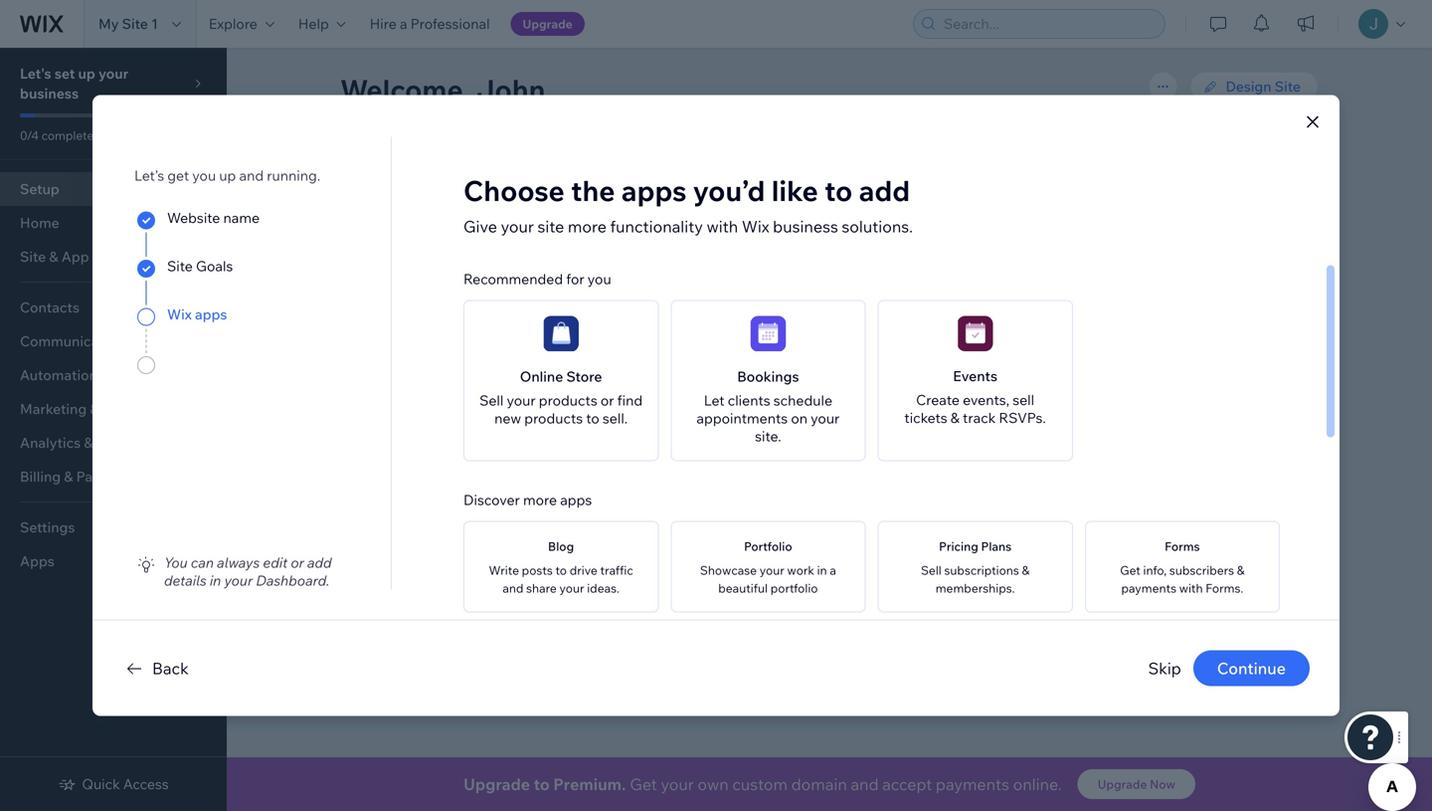 Task type: vqa. For each thing, say whether or not it's contained in the screenshot.
Bookings
yes



Task type: describe. For each thing, give the bounding box(es) containing it.
your inside let's set up your business
[[99, 65, 129, 82]]

on inside 'bookings let clients schedule appointments on your site.'
[[791, 409, 808, 427]]

perfect
[[467, 334, 514, 352]]

store
[[567, 368, 603, 385]]

posts
[[522, 563, 553, 578]]

upgrade for upgrade
[[523, 16, 573, 31]]

started
[[1219, 506, 1269, 523]]

your left website at the left bottom
[[452, 450, 481, 467]]

quick access button
[[58, 775, 169, 793]]

few
[[681, 334, 704, 352]]

1 vertical spatial on
[[471, 506, 488, 523]]

products down store
[[539, 392, 598, 409]]

name
[[223, 209, 260, 226]]

explore
[[209, 15, 258, 32]]

or inside online store sell your products or find new products to sell.
[[601, 392, 615, 409]]

portfolio
[[744, 539, 793, 554]]

a right connect in the top left of the page
[[463, 288, 471, 305]]

website name
[[167, 209, 260, 226]]

edit
[[263, 554, 288, 571]]

get started button
[[1174, 500, 1287, 529]]

get left found
[[403, 506, 427, 523]]

clicks.
[[707, 334, 747, 352]]

your inside online store sell your products or find new products to sell.
[[507, 392, 536, 409]]

your
[[892, 587, 921, 605]]

hire a professional link
[[358, 0, 502, 48]]

secure
[[597, 334, 640, 352]]

dashboard.
[[256, 572, 330, 589]]

settings link
[[0, 511, 227, 544]]

or inside you can always edit or add details in your dashboard.
[[291, 554, 304, 571]]

sell
[[1013, 391, 1035, 409]]

recommended
[[464, 270, 563, 288]]

find your perfect domain and secure it in a few clicks.
[[403, 334, 747, 352]]

your inside choose the apps you'd like to add give your site more functionality with wix business solutions.
[[501, 216, 534, 236]]

update your site type
[[403, 234, 543, 251]]

create
[[917, 391, 960, 409]]

& for plans
[[1022, 563, 1030, 578]]

upgrade now
[[1098, 777, 1176, 792]]

2 horizontal spatial up
[[439, 159, 461, 181]]

ukraine
[[793, 587, 845, 605]]

Search... field
[[938, 10, 1159, 38]]

products down e.g., mystunningwebsite.com field at the top of page
[[525, 409, 583, 427]]

show
[[853, 587, 889, 605]]

upgrade for upgrade to premium. get your own custom domain and accept payments online.
[[464, 774, 530, 794]]

clients
[[728, 392, 771, 409]]

1 horizontal spatial with
[[760, 587, 789, 605]]

2 vertical spatial domain
[[792, 774, 848, 794]]

0 vertical spatial custom
[[474, 288, 523, 305]]

in inside "portfolio showcase your work in a beautiful portfolio"
[[818, 563, 828, 578]]

1 vertical spatial more
[[523, 491, 557, 509]]

& for get
[[1238, 563, 1245, 578]]

pricing plans sell subscriptions & memberships.
[[921, 539, 1030, 596]]

add inside choose the apps you'd like to add give your site more functionality with wix business solutions.
[[859, 173, 911, 208]]

apps for discover
[[560, 491, 592, 509]]

automations link
[[0, 358, 227, 392]]

your up give
[[465, 159, 504, 181]]

support
[[925, 587, 978, 605]]

you
[[164, 554, 188, 571]]

always
[[217, 554, 260, 571]]

get
[[167, 167, 189, 184]]

the
[[571, 173, 616, 208]]

design your website
[[403, 450, 535, 467]]

business inside choose the apps you'd like to add give your site more functionality with wix business solutions.
[[773, 216, 839, 236]]

1 vertical spatial let's
[[364, 159, 405, 181]]

wix for wix stands with ukraine show your support
[[684, 587, 709, 605]]

solutions.
[[842, 216, 914, 236]]

bookings
[[738, 368, 800, 385]]

recommended for you
[[464, 270, 612, 288]]

tickets
[[905, 409, 948, 426]]

domain for perfect
[[517, 334, 566, 352]]

events
[[954, 367, 998, 385]]

design for design site
[[1227, 78, 1272, 95]]

blog write posts to drive traffic and share your ideas.
[[489, 539, 634, 596]]

your inside you can always edit or add details in your dashboard.
[[224, 572, 253, 589]]

home link
[[0, 206, 227, 240]]

skip button
[[1149, 656, 1182, 680]]

site inside choose the apps you'd like to add give your site more functionality with wix business solutions.
[[538, 216, 565, 236]]

can
[[191, 554, 214, 571]]

welcome, john
[[340, 72, 546, 107]]

work
[[788, 563, 815, 578]]

traffic
[[601, 563, 634, 578]]

automations
[[20, 366, 104, 384]]

design for design your website
[[403, 450, 448, 467]]

get inside 'forms get info, subscribers & payments with forms.'
[[1121, 563, 1141, 578]]

discover more apps
[[464, 491, 592, 509]]

for
[[566, 270, 585, 288]]

a inside "portfolio showcase your work in a beautiful portfolio"
[[830, 563, 837, 578]]

get found on google
[[403, 506, 539, 523]]

wix apps
[[167, 306, 227, 323]]

and left accept
[[851, 774, 879, 794]]

pricing
[[939, 539, 979, 554]]

0 horizontal spatial site
[[487, 234, 510, 251]]

in for secure
[[655, 334, 667, 352]]

1 horizontal spatial up
[[219, 167, 236, 184]]

your right find
[[435, 334, 464, 352]]

running.
[[267, 167, 321, 184]]

hire a professional
[[370, 15, 490, 32]]

setup link
[[0, 172, 227, 206]]

0/4
[[20, 128, 39, 143]]

& inside events create events, sell tickets & track rsvps.
[[951, 409, 960, 426]]

quick
[[82, 775, 120, 793]]

like
[[772, 173, 819, 208]]

settings
[[20, 518, 75, 536]]

with inside choose the apps you'd like to add give your site more functionality with wix business solutions.
[[707, 216, 739, 236]]

online.
[[1014, 774, 1063, 794]]

site goals
[[167, 257, 233, 275]]

sidebar element
[[0, 48, 227, 811]]

showcase
[[700, 563, 757, 578]]

apps for choose
[[622, 173, 687, 208]]

help
[[298, 15, 329, 32]]

forms
[[1165, 539, 1201, 554]]

1
[[151, 15, 158, 32]]

let
[[704, 392, 725, 409]]

details
[[164, 572, 207, 589]]

set inside 'sidebar' element
[[54, 65, 75, 82]]

subscriptions
[[945, 563, 1020, 578]]

you'd
[[693, 173, 766, 208]]

help button
[[286, 0, 358, 48]]

online
[[520, 368, 564, 385]]

functionality
[[611, 216, 703, 236]]

bookings let clients schedule appointments on your site.
[[697, 368, 840, 445]]

sell for subscriptions
[[921, 563, 942, 578]]



Task type: locate. For each thing, give the bounding box(es) containing it.
forms get info, subscribers & payments with forms.
[[1121, 539, 1245, 596]]

1 horizontal spatial let's
[[364, 159, 405, 181]]

0 horizontal spatial sell
[[480, 392, 504, 409]]

or up sell.
[[601, 392, 615, 409]]

0 vertical spatial more
[[568, 216, 607, 236]]

1 vertical spatial add
[[307, 554, 332, 571]]

schedule
[[774, 392, 833, 409]]

0 horizontal spatial add
[[307, 554, 332, 571]]

1 horizontal spatial or
[[601, 392, 615, 409]]

portfolio showcase your work in a beautiful portfolio
[[700, 539, 837, 596]]

1 horizontal spatial design
[[1227, 78, 1272, 95]]

with inside 'forms get info, subscribers & payments with forms.'
[[1180, 581, 1204, 596]]

your down my
[[99, 65, 129, 82]]

0 vertical spatial add
[[859, 173, 911, 208]]

my
[[99, 15, 119, 32]]

add
[[859, 173, 911, 208], [307, 554, 332, 571]]

1 horizontal spatial let's set up your business
[[364, 159, 584, 181]]

let's set up your business up give
[[364, 159, 584, 181]]

site left type
[[487, 234, 510, 251]]

apps inside choose the apps you'd like to add give your site more functionality with wix business solutions.
[[622, 173, 687, 208]]

access
[[123, 775, 169, 793]]

payments down "info,"
[[1122, 581, 1177, 596]]

sell inside online store sell your products or find new products to sell.
[[480, 392, 504, 409]]

0 vertical spatial business
[[20, 85, 79, 102]]

0 horizontal spatial let's set up your business
[[20, 65, 129, 102]]

in down can
[[210, 572, 221, 589]]

connect a custom domain
[[403, 288, 577, 305]]

0 vertical spatial design
[[1227, 78, 1272, 95]]

up
[[78, 65, 95, 82], [439, 159, 461, 181], [219, 167, 236, 184]]

on down schedule
[[791, 409, 808, 427]]

and down write
[[503, 581, 524, 596]]

to left sell.
[[586, 409, 600, 427]]

continue button
[[1194, 650, 1311, 686]]

1 horizontal spatial set
[[409, 159, 435, 181]]

1 vertical spatial site
[[1276, 78, 1302, 95]]

0 horizontal spatial or
[[291, 554, 304, 571]]

google
[[491, 506, 539, 523]]

domain up "find your perfect domain and secure it in a few clicks."
[[526, 288, 577, 305]]

0 horizontal spatial more
[[523, 491, 557, 509]]

0 vertical spatial let's
[[20, 65, 51, 82]]

get left "info,"
[[1121, 563, 1141, 578]]

plans
[[982, 539, 1012, 554]]

0 vertical spatial or
[[601, 392, 615, 409]]

set up update
[[409, 159, 435, 181]]

wix
[[742, 216, 770, 236], [167, 306, 192, 323], [684, 587, 709, 605]]

sell.
[[603, 409, 628, 427]]

add inside you can always edit or add details in your dashboard.
[[307, 554, 332, 571]]

up up 'name'
[[219, 167, 236, 184]]

sell up the new
[[480, 392, 504, 409]]

let's set up your business up completed
[[20, 65, 129, 102]]

to
[[825, 173, 853, 208], [586, 409, 600, 427], [556, 563, 567, 578], [534, 774, 550, 794]]

rsvps.
[[1000, 409, 1047, 426]]

2 vertical spatial business
[[773, 216, 839, 236]]

business inside let's set up your business
[[20, 85, 79, 102]]

and inside blog write posts to drive traffic and share your ideas.
[[503, 581, 524, 596]]

in for add
[[210, 572, 221, 589]]

connect
[[403, 288, 460, 305]]

apps up functionality
[[622, 173, 687, 208]]

1 horizontal spatial payments
[[1122, 581, 1177, 596]]

0 horizontal spatial let's
[[20, 65, 51, 82]]

0 vertical spatial set
[[54, 65, 75, 82]]

upgrade for upgrade now
[[1098, 777, 1148, 792]]

stands
[[712, 587, 757, 605]]

1 horizontal spatial you
[[588, 270, 612, 288]]

drive
[[570, 563, 598, 578]]

write
[[489, 563, 519, 578]]

wix down site goals
[[167, 306, 192, 323]]

accept
[[883, 774, 933, 794]]

info,
[[1144, 563, 1168, 578]]

your down drive
[[560, 581, 585, 596]]

your inside "portfolio showcase your work in a beautiful portfolio"
[[760, 563, 785, 578]]

0 horizontal spatial on
[[471, 506, 488, 523]]

2 horizontal spatial wix
[[742, 216, 770, 236]]

get right the premium.
[[630, 774, 658, 794]]

own
[[698, 774, 729, 794]]

& left track
[[951, 409, 960, 426]]

wix inside choose the apps you'd like to add give your site more functionality with wix business solutions.
[[742, 216, 770, 236]]

to left the premium.
[[534, 774, 550, 794]]

upgrade now button
[[1078, 769, 1196, 799]]

in right it
[[655, 334, 667, 352]]

1 horizontal spatial site
[[167, 257, 193, 275]]

and up store
[[569, 334, 594, 352]]

1 horizontal spatial apps
[[560, 491, 592, 509]]

0/4 completed
[[20, 128, 101, 143]]

with down you'd
[[707, 216, 739, 236]]

& inside 'forms get info, subscribers & payments with forms.'
[[1238, 563, 1245, 578]]

sell for your
[[480, 392, 504, 409]]

0 horizontal spatial in
[[210, 572, 221, 589]]

1 vertical spatial sell
[[921, 563, 942, 578]]

0 horizontal spatial apps
[[195, 306, 227, 323]]

1 vertical spatial let's set up your business
[[364, 159, 584, 181]]

quick access
[[82, 775, 169, 793]]

you right for on the left
[[588, 270, 612, 288]]

it
[[644, 334, 652, 352]]

your down schedule
[[811, 409, 840, 427]]

appointments
[[697, 409, 788, 427]]

let's go
[[770, 374, 824, 392]]

you for get
[[192, 167, 216, 184]]

0 vertical spatial domain
[[526, 288, 577, 305]]

or up dashboard.
[[291, 554, 304, 571]]

2 horizontal spatial let's
[[770, 374, 801, 392]]

get up forms on the right of page
[[1192, 506, 1216, 523]]

back
[[152, 658, 189, 678]]

payments inside 'forms get info, subscribers & payments with forms.'
[[1122, 581, 1177, 596]]

back button
[[122, 656, 189, 680]]

a right hire
[[400, 15, 408, 32]]

0 horizontal spatial &
[[951, 409, 960, 426]]

2 vertical spatial apps
[[560, 491, 592, 509]]

more right discover
[[523, 491, 557, 509]]

2 horizontal spatial with
[[1180, 581, 1204, 596]]

share
[[527, 581, 557, 596]]

0 vertical spatial let's set up your business
[[20, 65, 129, 102]]

site down choose at the left of the page
[[538, 216, 565, 236]]

found
[[430, 506, 468, 523]]

0 vertical spatial payments
[[1122, 581, 1177, 596]]

portfolio
[[771, 581, 819, 596]]

and left running.
[[239, 167, 264, 184]]

site for my
[[122, 15, 148, 32]]

up left choose at the left of the page
[[439, 159, 461, 181]]

beautiful
[[719, 581, 768, 596]]

your right update
[[454, 234, 483, 251]]

apps
[[622, 173, 687, 208], [195, 306, 227, 323], [560, 491, 592, 509]]

0 vertical spatial wix
[[742, 216, 770, 236]]

a up the wix stands with ukraine show your support
[[830, 563, 837, 578]]

a left few
[[670, 334, 678, 352]]

my site 1
[[99, 15, 158, 32]]

1 vertical spatial set
[[409, 159, 435, 181]]

1 vertical spatial or
[[291, 554, 304, 571]]

find
[[618, 392, 643, 409]]

setup
[[20, 180, 59, 198]]

2 horizontal spatial business
[[773, 216, 839, 236]]

john
[[477, 72, 546, 107]]

custom right own
[[733, 774, 788, 794]]

1 horizontal spatial wix
[[684, 587, 709, 605]]

1 vertical spatial design
[[403, 450, 448, 467]]

wix stands with ukraine show your support
[[684, 587, 978, 605]]

to inside online store sell your products or find new products to sell.
[[586, 409, 600, 427]]

let's inside button
[[770, 374, 801, 392]]

2 horizontal spatial apps
[[622, 173, 687, 208]]

let's inside let's set up your business
[[20, 65, 51, 82]]

1 vertical spatial wix
[[167, 306, 192, 323]]

1 horizontal spatial more
[[568, 216, 607, 236]]

1 horizontal spatial on
[[791, 409, 808, 427]]

domain for custom
[[526, 288, 577, 305]]

payments left online.
[[936, 774, 1010, 794]]

wix left stands
[[684, 587, 709, 605]]

1 vertical spatial business
[[508, 159, 584, 181]]

memberships.
[[936, 581, 1016, 596]]

let's get you up and running.
[[134, 167, 321, 184]]

online store sell your products or find new products to sell.
[[480, 368, 643, 427]]

0 horizontal spatial up
[[78, 65, 95, 82]]

design site link
[[1191, 72, 1320, 102]]

your inside blog write posts to drive traffic and share your ideas.
[[560, 581, 585, 596]]

1 horizontal spatial sell
[[921, 563, 942, 578]]

wix down you'd
[[742, 216, 770, 236]]

to left drive
[[556, 563, 567, 578]]

sell up 'show your support' button
[[921, 563, 942, 578]]

1 horizontal spatial business
[[508, 159, 584, 181]]

business down the like
[[773, 216, 839, 236]]

0 vertical spatial site
[[122, 15, 148, 32]]

1 vertical spatial you
[[588, 270, 612, 288]]

with down subscribers
[[1180, 581, 1204, 596]]

0 horizontal spatial business
[[20, 85, 79, 102]]

blog
[[548, 539, 574, 554]]

upgrade
[[523, 16, 573, 31], [464, 774, 530, 794], [1098, 777, 1148, 792]]

ideas.
[[587, 581, 620, 596]]

premium.
[[554, 774, 626, 794]]

your up the new
[[507, 392, 536, 409]]

professional
[[411, 15, 490, 32]]

let's up "0/4"
[[20, 65, 51, 82]]

sell inside pricing plans sell subscriptions & memberships.
[[921, 563, 942, 578]]

& up forms.
[[1238, 563, 1245, 578]]

let's down welcome,
[[364, 159, 405, 181]]

0 horizontal spatial set
[[54, 65, 75, 82]]

let's set up your business inside 'sidebar' element
[[20, 65, 129, 102]]

& right subscriptions
[[1022, 563, 1030, 578]]

0 horizontal spatial site
[[122, 15, 148, 32]]

website
[[167, 209, 220, 226]]

your down 'always'
[[224, 572, 253, 589]]

set
[[54, 65, 75, 82], [409, 159, 435, 181]]

your inside 'bookings let clients schedule appointments on your site.'
[[811, 409, 840, 427]]

add up solutions.
[[859, 173, 911, 208]]

2 horizontal spatial &
[[1238, 563, 1245, 578]]

more down the at top left
[[568, 216, 607, 236]]

site
[[538, 216, 565, 236], [487, 234, 510, 251]]

custom up perfect
[[474, 288, 523, 305]]

subscribers
[[1170, 563, 1235, 578]]

add up dashboard.
[[307, 554, 332, 571]]

welcome,
[[340, 72, 470, 107]]

2 horizontal spatial in
[[818, 563, 828, 578]]

business
[[20, 85, 79, 102], [508, 159, 584, 181], [773, 216, 839, 236]]

2 vertical spatial let's
[[770, 374, 801, 392]]

1 horizontal spatial site
[[538, 216, 565, 236]]

1 vertical spatial payments
[[936, 774, 1010, 794]]

0 horizontal spatial payments
[[936, 774, 1010, 794]]

0 vertical spatial you
[[192, 167, 216, 184]]

0 horizontal spatial you
[[192, 167, 216, 184]]

design
[[1227, 78, 1272, 95], [403, 450, 448, 467]]

your down choose at the left of the page
[[501, 216, 534, 236]]

in inside you can always edit or add details in your dashboard.
[[210, 572, 221, 589]]

upgrade up john
[[523, 16, 573, 31]]

your left own
[[661, 774, 694, 794]]

you for for
[[588, 270, 612, 288]]

0 horizontal spatial design
[[403, 450, 448, 467]]

& inside pricing plans sell subscriptions & memberships.
[[1022, 563, 1030, 578]]

let's
[[134, 167, 164, 184]]

products
[[539, 392, 598, 409], [525, 409, 583, 427]]

custom
[[474, 288, 523, 305], [733, 774, 788, 794]]

now
[[1150, 777, 1176, 792]]

business up '0/4 completed'
[[20, 85, 79, 102]]

get started
[[1192, 506, 1269, 523]]

with
[[707, 216, 739, 236], [1180, 581, 1204, 596], [760, 587, 789, 605]]

to right the like
[[825, 173, 853, 208]]

up inside let's set up your business
[[78, 65, 95, 82]]

0 vertical spatial on
[[791, 409, 808, 427]]

business up type
[[508, 159, 584, 181]]

let's go button
[[752, 368, 841, 398]]

1 vertical spatial domain
[[517, 334, 566, 352]]

apps up the blog
[[560, 491, 592, 509]]

e.g., mystunningwebsite.com field
[[428, 369, 729, 397]]

2 vertical spatial site
[[167, 257, 193, 275]]

to inside blog write posts to drive traffic and share your ideas.
[[556, 563, 567, 578]]

your down 'portfolio'
[[760, 563, 785, 578]]

set up '0/4 completed'
[[54, 65, 75, 82]]

0 vertical spatial sell
[[480, 392, 504, 409]]

1 horizontal spatial custom
[[733, 774, 788, 794]]

site for design
[[1276, 78, 1302, 95]]

to inside choose the apps you'd like to add give your site more functionality with wix business solutions.
[[825, 173, 853, 208]]

0 horizontal spatial custom
[[474, 288, 523, 305]]

in right work
[[818, 563, 828, 578]]

up up completed
[[78, 65, 95, 82]]

2 vertical spatial wix
[[684, 587, 709, 605]]

1 vertical spatial custom
[[733, 774, 788, 794]]

wix for wix apps
[[167, 306, 192, 323]]

let's left go
[[770, 374, 801, 392]]

0 horizontal spatial wix
[[167, 306, 192, 323]]

1 horizontal spatial &
[[1022, 563, 1030, 578]]

with down work
[[760, 587, 789, 605]]

upgrade left 'now'
[[1098, 777, 1148, 792]]

goals
[[196, 257, 233, 275]]

0 horizontal spatial with
[[707, 216, 739, 236]]

more inside choose the apps you'd like to add give your site more functionality with wix business solutions.
[[568, 216, 607, 236]]

get inside get started button
[[1192, 506, 1216, 523]]

1 horizontal spatial in
[[655, 334, 667, 352]]

1 horizontal spatial add
[[859, 173, 911, 208]]

domain left accept
[[792, 774, 848, 794]]

domain
[[526, 288, 577, 305], [517, 334, 566, 352], [792, 774, 848, 794]]

2 horizontal spatial site
[[1276, 78, 1302, 95]]

home
[[20, 214, 59, 231]]

more
[[568, 216, 607, 236], [523, 491, 557, 509]]

on right found
[[471, 506, 488, 523]]

0 vertical spatial apps
[[622, 173, 687, 208]]

1 vertical spatial apps
[[195, 306, 227, 323]]

domain up online
[[517, 334, 566, 352]]

update
[[403, 234, 451, 251]]

apps down goals
[[195, 306, 227, 323]]

site.
[[755, 427, 782, 445]]

you right get
[[192, 167, 216, 184]]

upgrade left the premium.
[[464, 774, 530, 794]]



